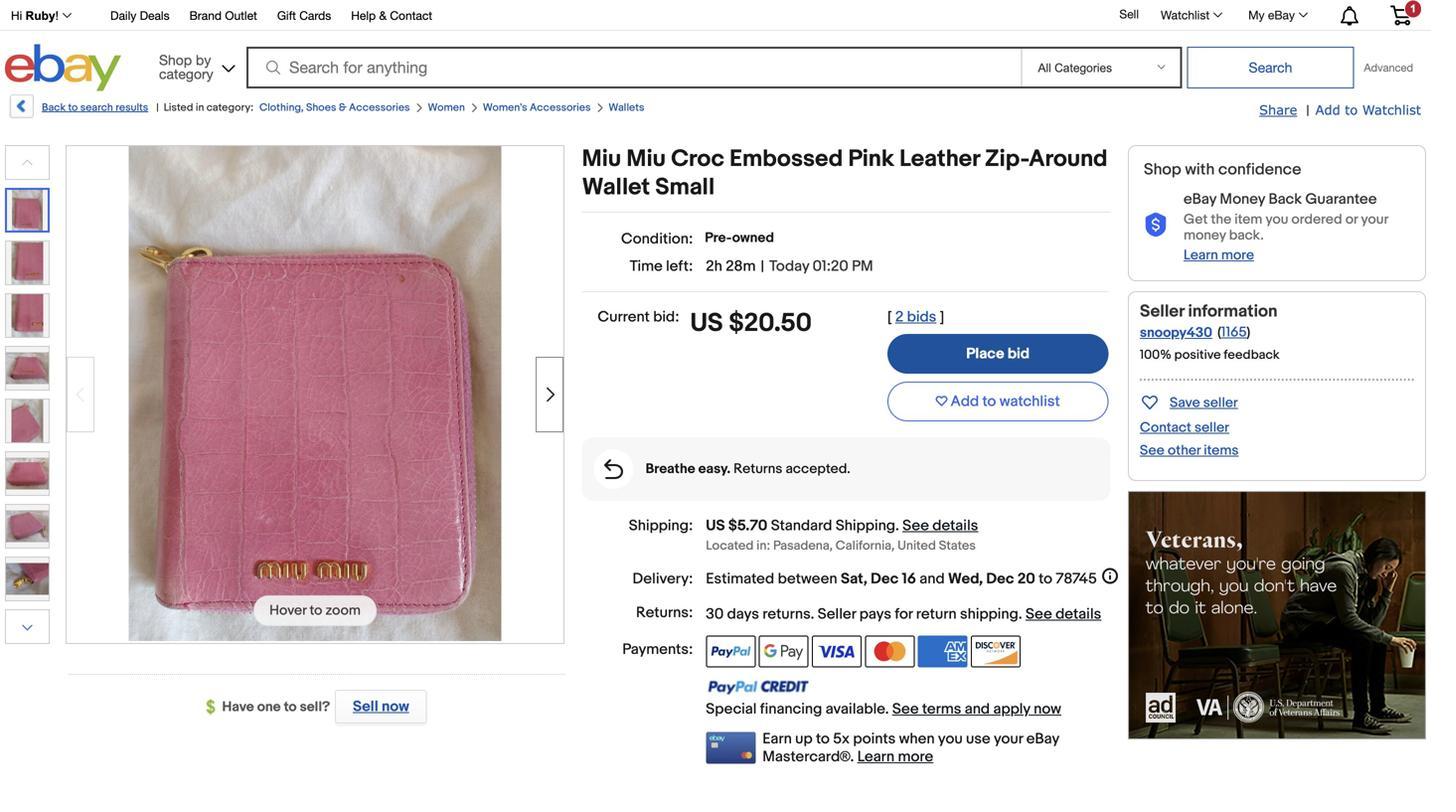 Task type: locate. For each thing, give the bounding box(es) containing it.
you inside the ebay money back guarantee get the item you ordered or your money back. learn more
[[1266, 211, 1288, 228]]

. up united
[[896, 517, 899, 535]]

now right apply
[[1034, 700, 1061, 718]]

results
[[115, 101, 148, 114]]

and for 16
[[920, 570, 945, 588]]

accessories right shoes
[[349, 101, 410, 114]]

pre-
[[705, 230, 732, 246]]

shoes
[[306, 101, 336, 114]]

1 vertical spatial add
[[951, 393, 979, 410]]

seller inside seller information snoopy430 ( 1165 ) 100% positive feedback
[[1140, 301, 1184, 322]]

estimated
[[706, 570, 774, 588]]

| right the 28m
[[761, 257, 764, 275]]

in
[[196, 101, 204, 114]]

see inside us $5.70 standard shipping . see details located in: pasadena, california, united states
[[903, 517, 929, 535]]

1 vertical spatial &
[[339, 101, 347, 114]]

now inside us $20.50 main content
[[1034, 700, 1061, 718]]

you inside earn up to 5x points when you use your ebay mastercard®.
[[938, 730, 963, 748]]

1 vertical spatial ebay
[[1184, 190, 1217, 208]]

miu
[[582, 145, 621, 173], [627, 145, 666, 173]]

0 horizontal spatial dec
[[871, 570, 899, 588]]

more right points
[[898, 748, 933, 766]]

. down between
[[811, 605, 814, 623]]

2h 28m | today 01:20 pm
[[706, 257, 873, 275]]

0 horizontal spatial watchlist
[[1161, 8, 1210, 22]]

shop
[[159, 52, 192, 68], [1144, 160, 1181, 179]]

& right help
[[379, 8, 387, 22]]

ebay
[[1268, 8, 1295, 22], [1184, 190, 1217, 208], [1026, 730, 1059, 748]]

0 horizontal spatial sell
[[353, 698, 378, 716]]

shipping
[[960, 605, 1019, 623]]

1 vertical spatial seller
[[1195, 419, 1229, 436]]

0 vertical spatial details
[[933, 517, 978, 535]]

with details__icon image left the get
[[1144, 213, 1168, 238]]

1 link
[[1379, 0, 1423, 29]]

hi ruby !
[[11, 9, 59, 22]]

accepted.
[[786, 461, 850, 478]]

0 horizontal spatial miu
[[582, 145, 621, 173]]

sell right sell?
[[353, 698, 378, 716]]

| inside share | add to watchlist
[[1306, 102, 1310, 119]]

1 horizontal spatial learn
[[1184, 247, 1218, 264]]

0 horizontal spatial contact
[[390, 8, 432, 22]]

0 horizontal spatial details
[[933, 517, 978, 535]]

1 horizontal spatial |
[[761, 257, 764, 275]]

2 horizontal spatial ebay
[[1268, 8, 1295, 22]]

ebay right "my"
[[1268, 8, 1295, 22]]

shop left by
[[159, 52, 192, 68]]

to left watchlist
[[982, 393, 996, 410]]

1 vertical spatial sell
[[353, 698, 378, 716]]

wallets
[[609, 101, 644, 114]]

0 horizontal spatial learn
[[857, 748, 895, 766]]

1 vertical spatial us
[[706, 517, 725, 535]]

current
[[598, 308, 650, 326]]

0 vertical spatial seller
[[1203, 395, 1238, 411]]

more
[[1221, 247, 1254, 264], [898, 748, 933, 766]]

add down place
[[951, 393, 979, 410]]

0 horizontal spatial you
[[938, 730, 963, 748]]

back up ordered
[[1269, 190, 1302, 208]]

you right 'item'
[[1266, 211, 1288, 228]]

1 horizontal spatial .
[[896, 517, 899, 535]]

0 vertical spatial sell
[[1120, 7, 1139, 21]]

0 horizontal spatial add
[[951, 393, 979, 410]]

us $5.70 standard shipping . see details located in: pasadena, california, united states
[[706, 517, 978, 554]]

0 vertical spatial more
[[1221, 247, 1254, 264]]

available.
[[826, 700, 889, 718]]

1 horizontal spatial you
[[1266, 211, 1288, 228]]

1 vertical spatial shop
[[1144, 160, 1181, 179]]

sell left watchlist link
[[1120, 7, 1139, 21]]

learn more link down money
[[1184, 247, 1254, 264]]

1 horizontal spatial seller
[[1140, 301, 1184, 322]]

seller
[[1203, 395, 1238, 411], [1195, 419, 1229, 436]]

united
[[898, 538, 936, 554]]

dec left 20
[[986, 570, 1014, 588]]

0 horizontal spatial seller
[[818, 605, 856, 623]]

see up when
[[892, 700, 919, 718]]

miu miu croc embossed pink leather zip-around wallet small - picture 1 of 18 image
[[129, 144, 501, 641]]

1 vertical spatial details
[[1056, 605, 1101, 623]]

0 horizontal spatial see details link
[[903, 517, 978, 535]]

seller
[[1140, 301, 1184, 322], [818, 605, 856, 623]]

ebay inside account navigation
[[1268, 8, 1295, 22]]

us right bid:
[[690, 308, 723, 339]]

1 vertical spatial learn
[[857, 748, 895, 766]]

the
[[1211, 211, 1232, 228]]

more down back.
[[1221, 247, 1254, 264]]

to inside earn up to 5x points when you use your ebay mastercard®.
[[816, 730, 830, 748]]

1 horizontal spatial now
[[1034, 700, 1061, 718]]

with details__icon image
[[1144, 213, 1168, 238], [604, 459, 623, 479]]

to down 'advanced' link
[[1345, 102, 1358, 117]]

seller up visa image
[[818, 605, 856, 623]]

more inside the ebay money back guarantee get the item you ordered or your money back. learn more
[[1221, 247, 1254, 264]]

1 horizontal spatial dec
[[986, 570, 1014, 588]]

accessories right women's
[[530, 101, 591, 114]]

us inside us $5.70 standard shipping . see details located in: pasadena, california, united states
[[706, 517, 725, 535]]

0 horizontal spatial learn more link
[[857, 748, 933, 766]]

see details link up "states"
[[903, 517, 978, 535]]

0 vertical spatial add
[[1315, 102, 1340, 117]]

with details__icon image inside us $20.50 main content
[[604, 459, 623, 479]]

add inside share | add to watchlist
[[1315, 102, 1340, 117]]

0 vertical spatial learn more link
[[1184, 247, 1254, 264]]

1 horizontal spatial sell
[[1120, 7, 1139, 21]]

1 horizontal spatial ebay
[[1184, 190, 1217, 208]]

1 horizontal spatial with details__icon image
[[1144, 213, 1168, 238]]

time left:
[[630, 257, 693, 275]]

learn more link
[[1184, 247, 1254, 264], [857, 748, 933, 766]]

back inside the ebay money back guarantee get the item you ordered or your money back. learn more
[[1269, 190, 1302, 208]]

pm
[[852, 257, 873, 275]]

leather
[[900, 145, 980, 173]]

0 vertical spatial seller
[[1140, 301, 1184, 322]]

|
[[156, 101, 159, 114], [1306, 102, 1310, 119], [761, 257, 764, 275]]

1 horizontal spatial add
[[1315, 102, 1340, 117]]

learn down money
[[1184, 247, 1218, 264]]

and right 16
[[920, 570, 945, 588]]

)
[[1247, 324, 1251, 341]]

points
[[853, 730, 896, 748]]

| right share button
[[1306, 102, 1310, 119]]

1 vertical spatial learn more link
[[857, 748, 933, 766]]

picture 1 of 18 image
[[7, 190, 48, 231]]

0 horizontal spatial now
[[382, 698, 409, 716]]

2 dec from the left
[[986, 570, 1014, 588]]

0 horizontal spatial ebay
[[1026, 730, 1059, 748]]

1 vertical spatial contact
[[1140, 419, 1192, 436]]

dec left 16
[[871, 570, 899, 588]]

pink
[[848, 145, 894, 173]]

0 horizontal spatial with details__icon image
[[604, 459, 623, 479]]

now right sell?
[[382, 698, 409, 716]]

us up located
[[706, 517, 725, 535]]

to right one
[[284, 699, 297, 716]]

shop with confidence
[[1144, 160, 1302, 179]]

. down 20
[[1019, 605, 1022, 623]]

mastercard®.
[[763, 748, 854, 766]]

miu down the wallets 'link'
[[582, 145, 621, 173]]

women's accessories
[[483, 101, 591, 114]]

1 horizontal spatial your
[[1361, 211, 1388, 228]]

picture 3 of 18 image
[[6, 294, 49, 337]]

seller up 'items'
[[1195, 419, 1229, 436]]

place bid button
[[887, 334, 1109, 374]]

learn inside the ebay money back guarantee get the item you ordered or your money back. learn more
[[1184, 247, 1218, 264]]

0 vertical spatial contact
[[390, 8, 432, 22]]

1 vertical spatial you
[[938, 730, 963, 748]]

seller up snoopy430 link
[[1140, 301, 1184, 322]]

back left search
[[42, 101, 66, 114]]

0 vertical spatial you
[[1266, 211, 1288, 228]]

picture 4 of 18 image
[[6, 347, 49, 390]]

bids
[[907, 308, 936, 326]]

1 vertical spatial seller
[[818, 605, 856, 623]]

1 horizontal spatial see details link
[[1026, 605, 1101, 623]]

now inside sell now link
[[382, 698, 409, 716]]

shop inside shop by category
[[159, 52, 192, 68]]

None submit
[[1187, 47, 1354, 88]]

brand outlet link
[[189, 5, 257, 27]]

0 vertical spatial and
[[920, 570, 945, 588]]

1 horizontal spatial miu
[[627, 145, 666, 173]]

add
[[1315, 102, 1340, 117], [951, 393, 979, 410]]

0 horizontal spatial and
[[920, 570, 945, 588]]

or
[[1346, 211, 1358, 228]]

shop left with
[[1144, 160, 1181, 179]]

add to watchlist button
[[887, 382, 1109, 421]]

and for terms
[[965, 700, 990, 718]]

Search for anything text field
[[249, 49, 1017, 86]]

sell inside sell now link
[[353, 698, 378, 716]]

more inside us $20.50 main content
[[898, 748, 933, 766]]

1 vertical spatial watchlist
[[1362, 102, 1421, 117]]

deals
[[140, 8, 170, 22]]

special
[[706, 700, 757, 718]]

seller inside contact seller see other items
[[1195, 419, 1229, 436]]

& right shoes
[[339, 101, 347, 114]]

0 horizontal spatial more
[[898, 748, 933, 766]]

0 vertical spatial us
[[690, 308, 723, 339]]

dollar sign image
[[206, 699, 222, 715]]

| left listed at top
[[156, 101, 159, 114]]

1 vertical spatial and
[[965, 700, 990, 718]]

brand
[[189, 8, 222, 22]]

. inside us $5.70 standard shipping . see details located in: pasadena, california, united states
[[896, 517, 899, 535]]

0 horizontal spatial shop
[[159, 52, 192, 68]]

0 vertical spatial ebay
[[1268, 8, 1295, 22]]

learn right 5x
[[857, 748, 895, 766]]

contact right help
[[390, 8, 432, 22]]

1 vertical spatial with details__icon image
[[604, 459, 623, 479]]

0 vertical spatial with details__icon image
[[1144, 213, 1168, 238]]

!
[[55, 9, 59, 22]]

2 horizontal spatial |
[[1306, 102, 1310, 119]]

back
[[42, 101, 66, 114], [1269, 190, 1302, 208]]

contact up other
[[1140, 419, 1192, 436]]

1 vertical spatial back
[[1269, 190, 1302, 208]]

with details__icon image for breathe easy.
[[604, 459, 623, 479]]

seller right save
[[1203, 395, 1238, 411]]

20
[[1018, 570, 1035, 588]]

& inside help & contact link
[[379, 8, 387, 22]]

shop for shop by category
[[159, 52, 192, 68]]

0 vertical spatial back
[[42, 101, 66, 114]]

easy.
[[698, 461, 731, 478]]

01:20
[[813, 257, 849, 275]]

my ebay link
[[1237, 3, 1317, 27]]

shop for shop with confidence
[[1144, 160, 1181, 179]]

see up united
[[903, 517, 929, 535]]

0 vertical spatial watchlist
[[1161, 8, 1210, 22]]

your down apply
[[994, 730, 1023, 748]]

1 horizontal spatial watchlist
[[1362, 102, 1421, 117]]

1 horizontal spatial accessories
[[530, 101, 591, 114]]

0 vertical spatial learn
[[1184, 247, 1218, 264]]

contact inside contact seller see other items
[[1140, 419, 1192, 436]]

ebay mastercard image
[[706, 732, 756, 764]]

seller information snoopy430 ( 1165 ) 100% positive feedback
[[1140, 301, 1280, 363]]

to right 20
[[1039, 570, 1053, 588]]

your right the or
[[1361, 211, 1388, 228]]

2 miu from the left
[[627, 145, 666, 173]]

current bid:
[[598, 308, 679, 326]]

1 accessories from the left
[[349, 101, 410, 114]]

us for us $5.70 standard shipping . see details located in: pasadena, california, united states
[[706, 517, 725, 535]]

ebay up the get
[[1184, 190, 1217, 208]]

ebay down apply
[[1026, 730, 1059, 748]]

see left other
[[1140, 442, 1165, 459]]

see details link down 78745
[[1026, 605, 1101, 623]]

1 vertical spatial your
[[994, 730, 1023, 748]]

items
[[1204, 442, 1239, 459]]

0 vertical spatial see details link
[[903, 517, 978, 535]]

and up use
[[965, 700, 990, 718]]

learn more
[[857, 748, 933, 766]]

learn more link down 'special financing available. see terms and apply now' on the bottom
[[857, 748, 933, 766]]

with details__icon image left breathe
[[604, 459, 623, 479]]

save
[[1170, 395, 1200, 411]]

seller for save
[[1203, 395, 1238, 411]]

add right share
[[1315, 102, 1340, 117]]

1 horizontal spatial back
[[1269, 190, 1302, 208]]

details
[[933, 517, 978, 535], [1056, 605, 1101, 623]]

0 vertical spatial &
[[379, 8, 387, 22]]

1 horizontal spatial more
[[1221, 247, 1254, 264]]

.
[[896, 517, 899, 535], [811, 605, 814, 623], [1019, 605, 1022, 623]]

1 vertical spatial see details link
[[1026, 605, 1101, 623]]

to left search
[[68, 101, 78, 114]]

california,
[[836, 538, 895, 554]]

help
[[351, 8, 376, 22]]

daily deals
[[110, 8, 170, 22]]

terms
[[922, 700, 961, 718]]

0 vertical spatial shop
[[159, 52, 192, 68]]

to left 5x
[[816, 730, 830, 748]]

0 horizontal spatial your
[[994, 730, 1023, 748]]

1 horizontal spatial contact
[[1140, 419, 1192, 436]]

owned
[[732, 230, 774, 246]]

2 vertical spatial ebay
[[1026, 730, 1059, 748]]

master card image
[[865, 636, 915, 667]]

seller inside button
[[1203, 395, 1238, 411]]

add inside add to watchlist button
[[951, 393, 979, 410]]

wed,
[[948, 570, 983, 588]]

details up "states"
[[933, 517, 978, 535]]

sell inside account navigation
[[1120, 7, 1139, 21]]

0 vertical spatial your
[[1361, 211, 1388, 228]]

left:
[[666, 257, 693, 275]]

0 horizontal spatial accessories
[[349, 101, 410, 114]]

now
[[382, 698, 409, 716], [1034, 700, 1061, 718]]

watchlist right 'sell' link
[[1161, 8, 1210, 22]]

you left use
[[938, 730, 963, 748]]

sell for sell
[[1120, 7, 1139, 21]]

you
[[1266, 211, 1288, 228], [938, 730, 963, 748]]

women
[[428, 101, 465, 114]]

and
[[920, 570, 945, 588], [965, 700, 990, 718]]

1 horizontal spatial &
[[379, 8, 387, 22]]

paypal image
[[706, 636, 756, 667]]

1 vertical spatial more
[[898, 748, 933, 766]]

financing
[[760, 700, 822, 718]]

1 horizontal spatial shop
[[1144, 160, 1181, 179]]

between
[[778, 570, 837, 588]]

miu left croc
[[627, 145, 666, 173]]

details down 78745
[[1056, 605, 1101, 623]]

gift cards
[[277, 8, 331, 22]]

advertisement region
[[1128, 491, 1426, 739]]

sell for sell now
[[353, 698, 378, 716]]

2h
[[706, 257, 722, 275]]

ruby
[[26, 9, 55, 22]]

watchlist down 'advanced' link
[[1362, 102, 1421, 117]]

ebay inside earn up to 5x points when you use your ebay mastercard®.
[[1026, 730, 1059, 748]]

when
[[899, 730, 935, 748]]

1 horizontal spatial and
[[965, 700, 990, 718]]

0 horizontal spatial back
[[42, 101, 66, 114]]

account navigation
[[0, 0, 1426, 31]]

see
[[1140, 442, 1165, 459], [903, 517, 929, 535], [1026, 605, 1052, 623], [892, 700, 919, 718]]



Task type: vqa. For each thing, say whether or not it's contained in the screenshot.
Add to cart link
no



Task type: describe. For each thing, give the bounding box(es) containing it.
days
[[727, 605, 759, 623]]

2 horizontal spatial .
[[1019, 605, 1022, 623]]

shop by category banner
[[0, 0, 1426, 96]]

croc
[[671, 145, 724, 173]]

condition:
[[621, 230, 693, 248]]

shop by category
[[159, 52, 213, 82]]

wallet
[[582, 173, 650, 202]]

save seller button
[[1140, 391, 1238, 413]]

| listed in category:
[[156, 101, 253, 114]]

78745
[[1056, 570, 1097, 588]]

item
[[1235, 211, 1263, 228]]

us for us $20.50
[[690, 308, 723, 339]]

with details__icon image for ebay money back guarantee
[[1144, 213, 1168, 238]]

positive
[[1174, 347, 1221, 363]]

share | add to watchlist
[[1259, 102, 1421, 119]]

$20.50
[[729, 308, 812, 339]]

see other items link
[[1140, 442, 1239, 459]]

picture 5 of 18 image
[[6, 400, 49, 442]]

search
[[80, 101, 113, 114]]

time
[[630, 257, 663, 275]]

2
[[895, 308, 904, 326]]

us $20.50 main content
[[582, 145, 1120, 766]]

help & contact
[[351, 8, 432, 22]]

contact inside account navigation
[[390, 8, 432, 22]]

picture 7 of 18 image
[[6, 505, 49, 548]]

my
[[1248, 8, 1265, 22]]

your inside earn up to 5x points when you use your ebay mastercard®.
[[994, 730, 1023, 748]]

category
[[159, 66, 213, 82]]

0 horizontal spatial .
[[811, 605, 814, 623]]

american express image
[[918, 636, 968, 667]]

returns
[[763, 605, 811, 623]]

money
[[1184, 227, 1226, 244]]

details inside us $5.70 standard shipping . see details located in: pasadena, california, united states
[[933, 517, 978, 535]]

picture 2 of 18 image
[[6, 242, 49, 284]]

sell now link
[[330, 690, 427, 724]]

back to search results link
[[8, 94, 148, 125]]

your inside the ebay money back guarantee get the item you ordered or your money back. learn more
[[1361, 211, 1388, 228]]

sat,
[[841, 570, 867, 588]]

share button
[[1259, 101, 1297, 119]]

see down 20
[[1026, 605, 1052, 623]]

ebay inside the ebay money back guarantee get the item you ordered or your money back. learn more
[[1184, 190, 1217, 208]]

bid
[[1008, 345, 1030, 363]]

shipping:
[[629, 517, 693, 535]]

women's
[[483, 101, 527, 114]]

to inside share | add to watchlist
[[1345, 102, 1358, 117]]

30 days returns . seller pays for return shipping . see details
[[706, 605, 1101, 623]]

in:
[[757, 538, 770, 554]]

ebay money back guarantee get the item you ordered or your money back. learn more
[[1184, 190, 1388, 264]]

for
[[895, 605, 913, 623]]

daily deals link
[[110, 5, 170, 27]]

other
[[1168, 442, 1201, 459]]

save seller
[[1170, 395, 1238, 411]]

money
[[1220, 190, 1265, 208]]

learn inside us $20.50 main content
[[857, 748, 895, 766]]

have one to sell?
[[222, 699, 330, 716]]

my ebay
[[1248, 8, 1295, 22]]

advanced link
[[1354, 48, 1423, 87]]

shop by category button
[[150, 44, 239, 87]]

brand outlet
[[189, 8, 257, 22]]

2 accessories from the left
[[530, 101, 591, 114]]

1 horizontal spatial learn more link
[[1184, 247, 1254, 264]]

watchlist inside account navigation
[[1161, 8, 1210, 22]]

delivery:
[[633, 570, 693, 588]]

snoopy430
[[1140, 324, 1213, 341]]

0 horizontal spatial &
[[339, 101, 347, 114]]

to inside button
[[982, 393, 996, 410]]

place
[[966, 345, 1004, 363]]

states
[[939, 538, 976, 554]]

today
[[769, 257, 809, 275]]

earn
[[763, 730, 792, 748]]

women's accessories link
[[483, 101, 591, 114]]

back.
[[1229, 227, 1264, 244]]

28m
[[726, 257, 756, 275]]

1 miu from the left
[[582, 145, 621, 173]]

| inside us $20.50 main content
[[761, 257, 764, 275]]

5x
[[833, 730, 850, 748]]

help & contact link
[[351, 5, 432, 27]]

pasadena,
[[773, 538, 833, 554]]

pre-owned
[[705, 230, 774, 246]]

breathe
[[646, 461, 695, 478]]

100%
[[1140, 347, 1172, 363]]

1 horizontal spatial details
[[1056, 605, 1101, 623]]

clothing, shoes & accessories
[[259, 101, 410, 114]]

discover image
[[971, 636, 1021, 667]]

with
[[1185, 160, 1215, 179]]

advanced
[[1364, 61, 1413, 74]]

feedback
[[1224, 347, 1280, 363]]

watchlist link
[[1150, 3, 1232, 27]]

paypal credit image
[[706, 679, 809, 695]]

one
[[257, 699, 281, 716]]

returns
[[734, 461, 783, 478]]

category:
[[206, 101, 253, 114]]

picture 8 of 18 image
[[6, 558, 49, 600]]

add to watchlist link
[[1315, 101, 1421, 119]]

$5.70
[[728, 517, 768, 535]]

picture 6 of 18 image
[[6, 452, 49, 495]]

sell link
[[1111, 7, 1148, 21]]

apply
[[993, 700, 1030, 718]]

gift
[[277, 8, 296, 22]]

seller inside us $20.50 main content
[[818, 605, 856, 623]]

returns:
[[636, 604, 693, 622]]

1
[[1410, 2, 1416, 15]]

watchlist
[[1000, 393, 1060, 410]]

[
[[887, 308, 892, 326]]

estimated between sat, dec 16 and wed, dec 20 to 78745
[[706, 570, 1097, 588]]

share
[[1259, 102, 1297, 117]]

30
[[706, 605, 724, 623]]

0 horizontal spatial |
[[156, 101, 159, 114]]

see inside contact seller see other items
[[1140, 442, 1165, 459]]

confidence
[[1218, 160, 1302, 179]]

1 dec from the left
[[871, 570, 899, 588]]

sell now
[[353, 698, 409, 716]]

(
[[1218, 324, 1221, 341]]

watchlist inside share | add to watchlist
[[1362, 102, 1421, 117]]

google pay image
[[759, 636, 809, 667]]

none submit inside the shop by category banner
[[1187, 47, 1354, 88]]

visa image
[[812, 636, 862, 667]]

around
[[1029, 145, 1108, 173]]

seller for contact
[[1195, 419, 1229, 436]]

add to watchlist
[[951, 393, 1060, 410]]

embossed
[[730, 145, 843, 173]]



